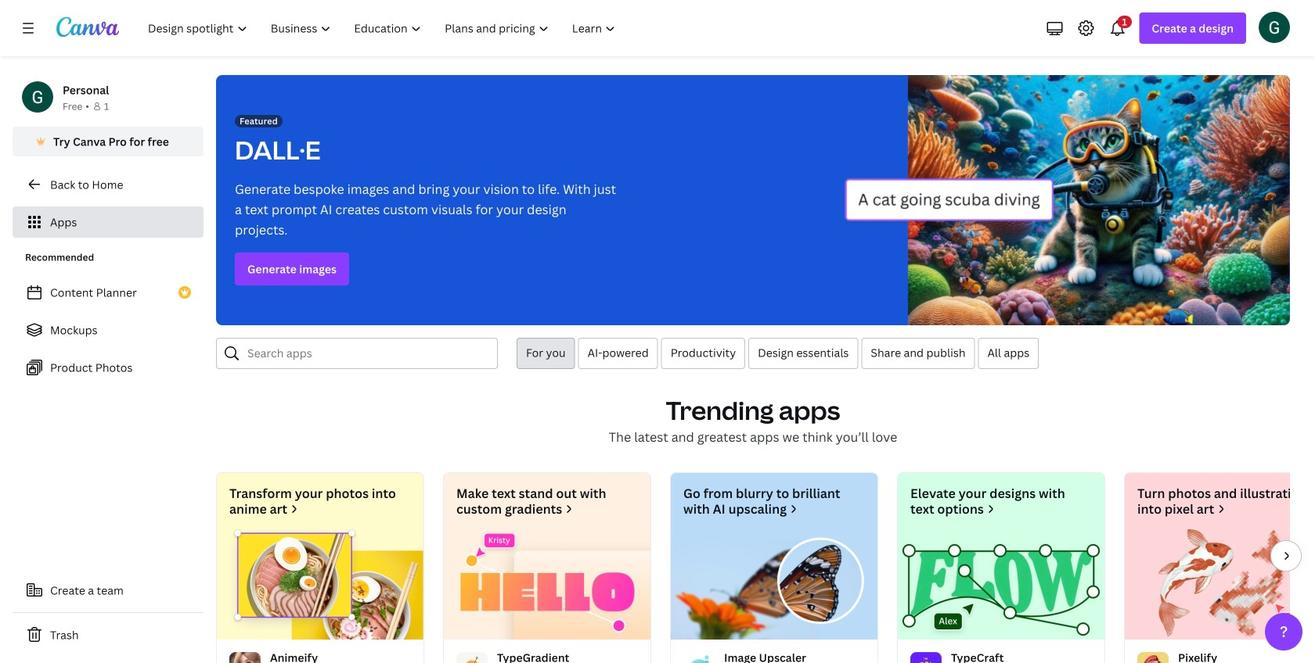 Task type: describe. For each thing, give the bounding box(es) containing it.
an image with a cursor next to a text box containing the prompt "a cat going scuba diving" to generate an image. the generated image of a cat doing scuba diving is behind the text box. image
[[845, 75, 1290, 326]]

typegradient image
[[444, 530, 651, 640]]

greg robinson image
[[1259, 12, 1290, 43]]

top level navigation element
[[138, 13, 629, 44]]

animeify image
[[217, 530, 424, 640]]

pixelify image
[[1125, 530, 1315, 640]]

image upscaler image
[[671, 530, 878, 640]]

Input field to search for apps search field
[[247, 339, 488, 369]]



Task type: locate. For each thing, give the bounding box(es) containing it.
typecraft image
[[898, 530, 1105, 640]]

list
[[13, 277, 204, 384]]



Task type: vqa. For each thing, say whether or not it's contained in the screenshot.
"TypeCraft" image
yes



